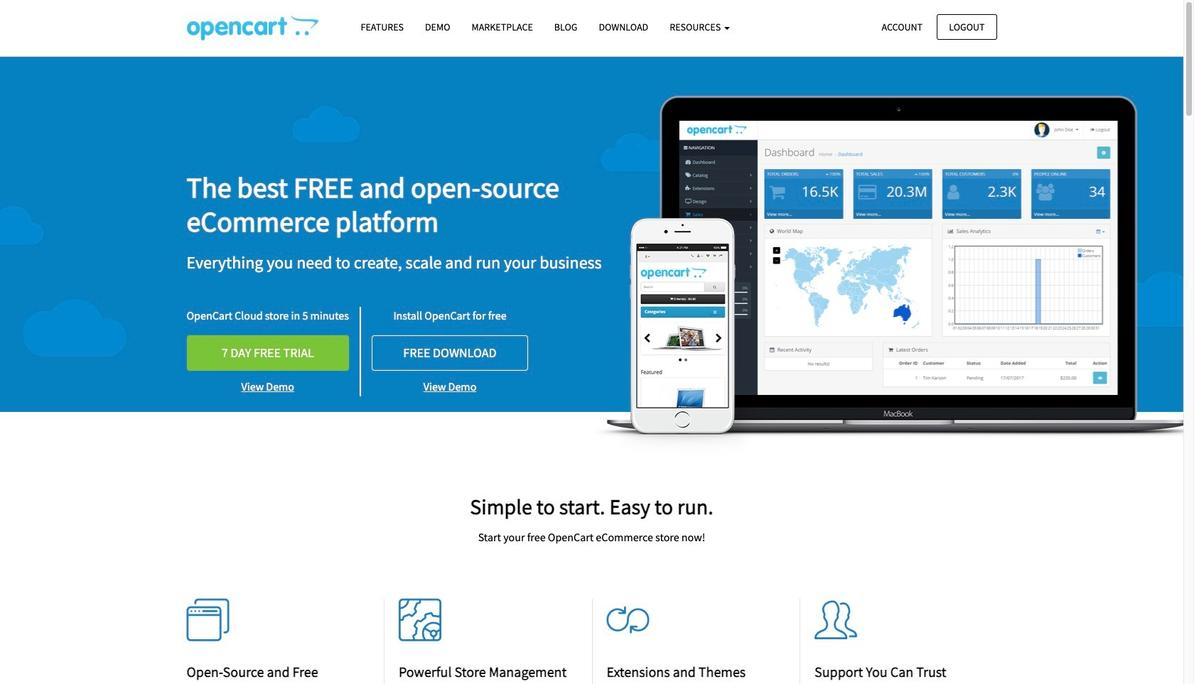 Task type: describe. For each thing, give the bounding box(es) containing it.
opencart - open source shopping cart solution image
[[187, 15, 318, 41]]



Task type: vqa. For each thing, say whether or not it's contained in the screenshot.
'Account' IMAGE
no



